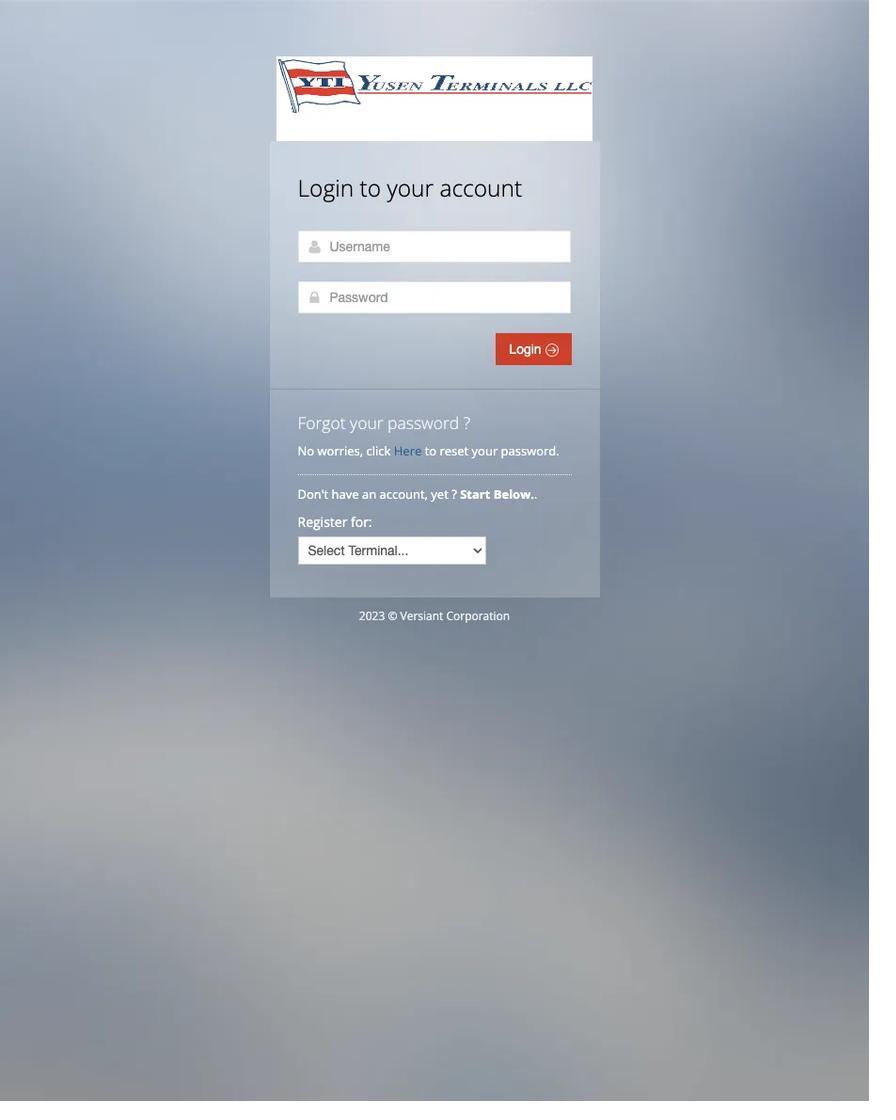 Task type: locate. For each thing, give the bounding box(es) containing it.
login for login
[[510, 342, 545, 357]]

login inside 'button'
[[510, 342, 545, 357]]

2 horizontal spatial your
[[472, 442, 498, 459]]

below.
[[494, 486, 535, 503]]

Password password field
[[298, 281, 571, 313]]

login
[[298, 172, 354, 203], [510, 342, 545, 357]]

your up "username" text box at the top of page
[[387, 172, 434, 203]]

1 vertical spatial to
[[425, 442, 437, 459]]

0 vertical spatial ?
[[464, 411, 471, 434]]

? up reset
[[464, 411, 471, 434]]

to up "username" text box at the top of page
[[360, 172, 381, 203]]

forgot
[[298, 411, 346, 434]]

0 horizontal spatial login
[[298, 172, 354, 203]]

2 vertical spatial your
[[472, 442, 498, 459]]

your right reset
[[472, 442, 498, 459]]

0 vertical spatial to
[[360, 172, 381, 203]]

your
[[387, 172, 434, 203], [350, 411, 384, 434], [472, 442, 498, 459]]

1 vertical spatial ?
[[452, 486, 457, 503]]

1 horizontal spatial to
[[425, 442, 437, 459]]

1 horizontal spatial your
[[387, 172, 434, 203]]

?
[[464, 411, 471, 434], [452, 486, 457, 503]]

versiant
[[401, 608, 444, 624]]

password
[[388, 411, 460, 434]]

1 horizontal spatial login
[[510, 342, 545, 357]]

here
[[394, 442, 422, 459]]

forgot your password ? no worries, click here to reset your password.
[[298, 411, 560, 459]]

login to your account
[[298, 172, 523, 203]]

0 horizontal spatial ?
[[452, 486, 457, 503]]

for:
[[351, 513, 372, 531]]

1 vertical spatial login
[[510, 342, 545, 357]]

? right yet
[[452, 486, 457, 503]]

1 horizontal spatial ?
[[464, 411, 471, 434]]

to
[[360, 172, 381, 203], [425, 442, 437, 459]]

0 vertical spatial login
[[298, 172, 354, 203]]

Username text field
[[298, 231, 571, 263]]

user image
[[307, 239, 322, 254]]

0 horizontal spatial to
[[360, 172, 381, 203]]

to right here
[[425, 442, 437, 459]]

your up click
[[350, 411, 384, 434]]

0 horizontal spatial your
[[350, 411, 384, 434]]

.
[[535, 486, 538, 503]]

1 vertical spatial your
[[350, 411, 384, 434]]



Task type: describe. For each thing, give the bounding box(es) containing it.
start
[[460, 486, 491, 503]]

worries,
[[318, 442, 363, 459]]

reset
[[440, 442, 469, 459]]

account,
[[380, 486, 428, 503]]

swapright image
[[545, 344, 559, 357]]

register for:
[[298, 513, 372, 531]]

an
[[362, 486, 377, 503]]

don't have an account, yet ? start below. .
[[298, 486, 541, 503]]

lock image
[[307, 290, 322, 305]]

0 vertical spatial your
[[387, 172, 434, 203]]

click
[[367, 442, 391, 459]]

2023
[[359, 608, 385, 624]]

to inside forgot your password ? no worries, click here to reset your password.
[[425, 442, 437, 459]]

don't
[[298, 486, 329, 503]]

password.
[[501, 442, 560, 459]]

login button
[[496, 333, 572, 365]]

account
[[440, 172, 523, 203]]

login for login to your account
[[298, 172, 354, 203]]

yet
[[431, 486, 449, 503]]

corporation
[[447, 608, 510, 624]]

here link
[[394, 442, 422, 459]]

no
[[298, 442, 315, 459]]

register
[[298, 513, 348, 531]]

2023 © versiant corporation
[[359, 608, 510, 624]]

©
[[388, 608, 398, 624]]

? inside forgot your password ? no worries, click here to reset your password.
[[464, 411, 471, 434]]

have
[[332, 486, 359, 503]]



Task type: vqa. For each thing, say whether or not it's contained in the screenshot.
a at right
no



